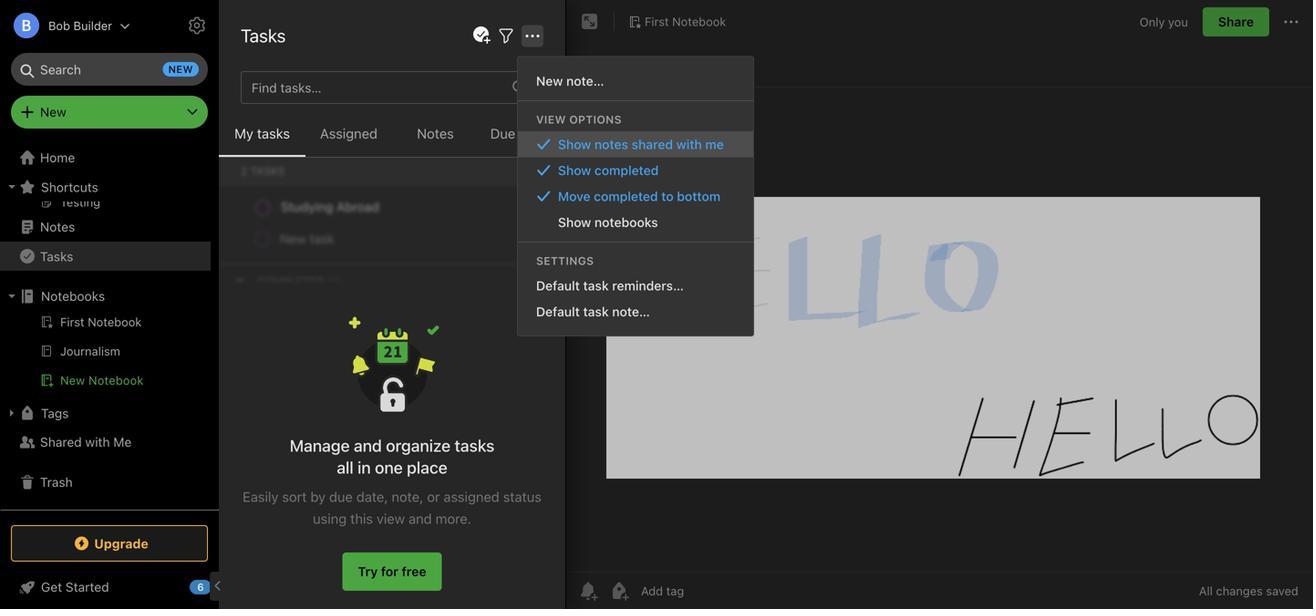 Task type: locate. For each thing, give the bounding box(es) containing it.
5
[[241, 57, 249, 72], [509, 465, 516, 480]]

1 horizontal spatial this
[[350, 511, 373, 527]]

task up more.
[[433, 484, 460, 499]]

0 vertical spatial tasks
[[257, 125, 290, 141]]

organize
[[386, 436, 451, 456]]

2 completed from the top
[[594, 189, 658, 204]]

1 vertical spatial 5
[[509, 465, 516, 480]]

0 vertical spatial show
[[558, 137, 591, 152]]

1 horizontal spatial 4
[[463, 484, 471, 499]]

group inside tree
[[0, 55, 211, 220]]

1 vertical spatial tasks
[[40, 249, 73, 264]]

0 horizontal spatial note…
[[567, 73, 604, 89]]

1 vertical spatial easily
[[243, 489, 279, 505]]

nov down hello
[[243, 136, 263, 149]]

2 task from the top
[[583, 304, 609, 319]]

major
[[396, 426, 429, 442]]

week up the date, at the left bottom of page
[[357, 465, 390, 480]]

upgrade
[[94, 536, 148, 551]]

nov
[[243, 136, 263, 149], [243, 249, 263, 261]]

my tasks
[[235, 125, 290, 141]]

with down tags button at the bottom left of page
[[85, 435, 110, 450]]

new task image
[[471, 25, 493, 47]]

summary lululemon nike major milestones 100 sales week 1 mm/dd/yy week 2 mm/dd/yy week 3 mm/dd/yy week 4 mm/dd/yy week 5 mm/dd/yy task 1 task 2 task 3 task 4 le...
[[243, 426, 521, 499]]

0 vertical spatial dropdown list menu
[[518, 131, 754, 235]]

1 vertical spatial my
[[243, 188, 261, 203]]

and
[[354, 436, 382, 456], [409, 511, 432, 527], [423, 593, 445, 608]]

mood up change
[[452, 227, 485, 242]]

me down tags button at the bottom left of page
[[113, 435, 132, 450]]

new for new
[[40, 104, 66, 120]]

notes up clean
[[422, 555, 457, 570]]

me
[[113, 435, 132, 450], [306, 555, 324, 570]]

3
[[279, 465, 287, 480], [421, 484, 429, 499]]

1 vertical spatial 4
[[463, 484, 471, 499]]

er
[[243, 227, 524, 261]]

hello
[[243, 79, 274, 94]]

week down "major"
[[389, 446, 422, 461]]

try for free
[[358, 564, 427, 579]]

new search field
[[24, 53, 199, 86]]

1 horizontal spatial notebook
[[672, 15, 726, 28]]

summary
[[243, 426, 298, 442]]

1 vertical spatial the
[[487, 246, 506, 261]]

2 vertical spatial and
[[423, 593, 445, 608]]

0 horizontal spatial this
[[282, 208, 303, 223]]

mood up the track
[[466, 208, 500, 223]]

and inside the easily sort by due date, note, or assigned status using this view and more.
[[409, 511, 432, 527]]

about
[[243, 208, 278, 223]]

1 horizontal spatial easily
[[365, 208, 399, 223]]

dates
[[519, 125, 554, 141]]

5 up status on the bottom of page
[[509, 465, 516, 480]]

1 horizontal spatial 5
[[509, 465, 516, 480]]

1 vertical spatial 3
[[421, 484, 429, 499]]

task up default task note…
[[583, 278, 609, 293]]

notes up 5 notes
[[258, 18, 310, 40]]

0 vertical spatial 2
[[425, 446, 433, 461]]

0 vertical spatial my
[[235, 125, 253, 141]]

1 horizontal spatial the
[[318, 227, 337, 242]]

1 task from the left
[[310, 484, 337, 499]]

me down time
[[306, 555, 324, 570]]

0 horizontal spatial tasks
[[40, 249, 73, 264]]

0 vertical spatial note…
[[567, 73, 604, 89]]

settings
[[536, 255, 594, 267]]

notebook up tags button at the bottom left of page
[[89, 374, 144, 387]]

0 horizontal spatial notebook
[[89, 374, 144, 387]]

note…
[[567, 73, 604, 89], [612, 304, 650, 319]]

notes
[[252, 57, 285, 72], [595, 137, 629, 152], [243, 593, 276, 608], [387, 593, 419, 608]]

3 up sort
[[279, 465, 287, 480]]

show down view options
[[558, 137, 591, 152]]

2 vertical spatial new
[[60, 374, 85, 387]]

completed inside "link"
[[595, 163, 659, 178]]

1 vertical spatial dropdown list menu
[[518, 273, 754, 325]]

tasks button
[[0, 242, 211, 271]]

easily up "er"
[[365, 208, 399, 223]]

the left the beach at bottom left
[[278, 317, 297, 332]]

with left "me"
[[677, 137, 702, 152]]

2 task from the left
[[350, 484, 376, 499]]

note… up view options
[[567, 73, 604, 89]]

and down note, at the left bottom of the page
[[409, 511, 432, 527]]

with inside about this template: easily chart your mood every day of the year with our daily mood track er template. click each square to change the cell background accordin...
[[370, 227, 394, 242]]

0 vertical spatial testing
[[423, 536, 466, 551]]

0 vertical spatial 5
[[241, 57, 249, 72]]

one
[[375, 458, 403, 478]]

to down daily at the top left of page
[[425, 246, 437, 261]]

new for new note…
[[536, 73, 563, 89]]

shared with me link
[[0, 428, 211, 457]]

0 vertical spatial me
[[113, 435, 132, 450]]

new button
[[11, 96, 208, 129]]

1 vertical spatial note…
[[612, 304, 650, 319]]

me
[[706, 137, 724, 152]]

tracker
[[302, 188, 347, 203]]

to right go
[[263, 317, 275, 332]]

0 vertical spatial tasks
[[241, 25, 286, 46]]

1 task from the top
[[583, 278, 609, 293]]

2 vertical spatial to
[[263, 317, 275, 332]]

2 down "major"
[[425, 446, 433, 461]]

100
[[499, 426, 521, 442]]

tasks
[[257, 125, 290, 141], [455, 436, 495, 456]]

notebook right first
[[672, 15, 726, 28]]

4
[[394, 465, 402, 480], [463, 484, 471, 499]]

0 horizontal spatial tasks
[[257, 125, 290, 141]]

with left our
[[370, 227, 394, 242]]

new inside "link"
[[536, 73, 563, 89]]

task down one
[[391, 484, 418, 499]]

0 vertical spatial completed
[[595, 163, 659, 178]]

1
[[266, 136, 271, 149], [266, 249, 271, 261], [313, 446, 318, 461], [340, 484, 346, 499]]

notes up show completed
[[595, 137, 629, 152]]

1 vertical spatial me
[[306, 555, 324, 570]]

accordin...
[[340, 265, 402, 280]]

and inside 'date & time 09/09/2099 goal testing attendees me agenda testing notes great action items assignee status clean up meeting notes send out meeting notes and actio...'
[[423, 593, 445, 608]]

easily inside the easily sort by due date, note, or assigned status using this view and more.
[[243, 489, 279, 505]]

0 vertical spatial 3
[[279, 465, 287, 480]]

tasks up 'notebooks'
[[40, 249, 73, 264]]

my for my tasks
[[235, 125, 253, 141]]

my down hello
[[235, 125, 253, 141]]

completed up notebooks
[[594, 189, 658, 204]]

1 vertical spatial task
[[583, 304, 609, 319]]

1 vertical spatial default
[[536, 304, 580, 319]]

0 vertical spatial meeting
[[473, 574, 521, 589]]

new notebook group
[[0, 311, 211, 399]]

0 vertical spatial notebook
[[672, 15, 726, 28]]

2 dropdown list menu from the top
[[518, 273, 754, 325]]

0 vertical spatial the
[[318, 227, 337, 242]]

Account field
[[0, 7, 130, 44]]

show up move
[[558, 163, 591, 178]]

3 show from the top
[[558, 215, 591, 230]]

2 vertical spatial show
[[558, 215, 591, 230]]

my inside button
[[235, 125, 253, 141]]

move completed to bottom
[[558, 189, 721, 204]]

1 vertical spatial completed
[[594, 189, 658, 204]]

filter tasks image
[[495, 25, 517, 47]]

for
[[381, 564, 399, 579]]

meeting down great on the left of page
[[473, 574, 521, 589]]

1 vertical spatial with
[[370, 227, 394, 242]]

0 vertical spatial nov 1
[[243, 136, 271, 149]]

nov up 'cell'
[[243, 249, 263, 261]]

1 vertical spatial meeting
[[335, 593, 383, 608]]

notebooks
[[595, 215, 658, 230]]

1 horizontal spatial with
[[370, 227, 394, 242]]

1 show from the top
[[558, 137, 591, 152]]

show for show completed
[[558, 163, 591, 178]]

0 horizontal spatial to
[[263, 317, 275, 332]]

default task reminders… link
[[518, 273, 754, 299]]

notes down the action
[[243, 593, 276, 608]]

notes up hello art
[[252, 57, 285, 72]]

1 vertical spatial notebook
[[89, 374, 144, 387]]

task for reminders…
[[583, 278, 609, 293]]

0 horizontal spatial 5
[[241, 57, 249, 72]]

1 horizontal spatial tasks
[[455, 436, 495, 456]]

my for my mood tracker
[[243, 188, 261, 203]]

1 default from the top
[[536, 278, 580, 293]]

art
[[277, 79, 296, 94]]

and down clean
[[423, 593, 445, 608]]

the down the track
[[487, 246, 506, 261]]

meeting down assignee
[[335, 593, 383, 608]]

tasks up 5 notes
[[241, 25, 286, 46]]

notes
[[258, 18, 310, 40], [417, 125, 454, 141], [40, 219, 75, 234], [422, 555, 457, 570]]

task up 'using'
[[310, 484, 337, 499]]

notes down "shortcuts"
[[40, 219, 75, 234]]

2 horizontal spatial the
[[487, 246, 506, 261]]

new up the view
[[536, 73, 563, 89]]

this down my mood tracker
[[282, 208, 303, 223]]

0 horizontal spatial testing
[[376, 555, 419, 570]]

dropdown list menu containing default task reminders…
[[518, 273, 754, 325]]

new notebook
[[60, 374, 144, 387]]

click to collapse image
[[212, 576, 226, 598]]

completed up the move completed to bottom link
[[595, 163, 659, 178]]

the right of at the left of page
[[318, 227, 337, 242]]

and up the in
[[354, 436, 382, 456]]

task for note…
[[583, 304, 609, 319]]

notes left thumbnail
[[417, 125, 454, 141]]

0 horizontal spatial me
[[113, 435, 132, 450]]

1 vertical spatial tasks
[[455, 436, 495, 456]]

0 horizontal spatial with
[[85, 435, 110, 450]]

new note…
[[536, 73, 604, 89]]

status
[[376, 574, 414, 589]]

great
[[461, 555, 493, 570]]

this inside the easily sort by due date, note, or assigned status using this view and more.
[[350, 511, 373, 527]]

default
[[536, 278, 580, 293], [536, 304, 580, 319]]

1 vertical spatial to
[[425, 246, 437, 261]]

new inside button
[[60, 374, 85, 387]]

expand note image
[[579, 11, 601, 33]]

1 horizontal spatial me
[[306, 555, 324, 570]]

1 horizontal spatial tasks
[[241, 25, 286, 46]]

1 vertical spatial show
[[558, 163, 591, 178]]

sort
[[282, 489, 307, 505]]

1 vertical spatial testing
[[376, 555, 419, 570]]

1 dropdown list menu from the top
[[518, 131, 754, 235]]

show inside "link"
[[558, 163, 591, 178]]

0 vertical spatial to
[[662, 189, 674, 204]]

tasks
[[241, 25, 286, 46], [40, 249, 73, 264]]

my up about
[[243, 188, 261, 203]]

summary lululemon nike major milestones 100 sales week 1 mm/dd/yy week 2 mm/dd/yy week 3 mm/dd/yy week 4 mm/dd/yy week 5 mm/dd/yy task 1 task 2 task 3 task 4 le... button
[[219, 390, 553, 500]]

to inside about this template: easily chart your mood every day of the year with our daily mood track er template. click each square to change the cell background accordin...
[[425, 246, 437, 261]]

thumbnail image
[[458, 77, 538, 157]]

with inside show notes shared with me link
[[677, 137, 702, 152]]

group
[[0, 55, 211, 220]]

0 vertical spatial mood
[[466, 208, 500, 223]]

items
[[284, 574, 316, 589]]

2 vertical spatial with
[[85, 435, 110, 450]]

1 horizontal spatial testing
[[423, 536, 466, 551]]

this inside about this template: easily chart your mood every day of the year with our daily mood track er template. click each square to change the cell background accordin...
[[282, 208, 303, 223]]

nov 1 down hello
[[243, 136, 271, 149]]

the
[[318, 227, 337, 242], [487, 246, 506, 261], [278, 317, 297, 332]]

and inside manage and organize tasks all in one place
[[354, 436, 382, 456]]

assignee
[[319, 574, 373, 589]]

tasks left 100
[[455, 436, 495, 456]]

0 vertical spatial this
[[282, 208, 303, 223]]

0 vertical spatial with
[[677, 137, 702, 152]]

easily inside about this template: easily chart your mood every day of the year with our daily mood track er template. click each square to change the cell background accordin...
[[365, 208, 399, 223]]

1 horizontal spatial to
[[425, 246, 437, 261]]

0 vertical spatial task
[[583, 278, 609, 293]]

0 vertical spatial default
[[536, 278, 580, 293]]

note… inside "link"
[[567, 73, 604, 89]]

share
[[1219, 14, 1254, 29]]

show for show notes shared with me
[[558, 137, 591, 152]]

notebook inside "button"
[[672, 15, 726, 28]]

4 up note, at the left bottom of the page
[[394, 465, 402, 480]]

manage and organize tasks all in one place
[[290, 436, 495, 478]]

new note… link
[[518, 68, 754, 94]]

date & time 09/09/2099 goal testing attendees me agenda testing notes great action items assignee status clean up meeting notes send out meeting notes and actio...
[[243, 536, 521, 608]]

More actions and view options field
[[517, 24, 544, 47]]

notebook inside button
[[89, 374, 144, 387]]

tasks inside button
[[257, 125, 290, 141]]

task
[[583, 278, 609, 293], [583, 304, 609, 319]]

1 vertical spatial 2
[[380, 484, 387, 499]]

builder
[[73, 19, 112, 32]]

nov 1 up 'cell'
[[243, 249, 271, 261]]

0 vertical spatial 4
[[394, 465, 402, 480]]

tree
[[0, 26, 219, 509]]

0 vertical spatial easily
[[365, 208, 399, 223]]

2 default from the top
[[536, 304, 580, 319]]

this down the date, at the left bottom of page
[[350, 511, 373, 527]]

2 horizontal spatial to
[[662, 189, 674, 204]]

2 horizontal spatial with
[[677, 137, 702, 152]]

shortcuts
[[41, 179, 98, 195]]

0 horizontal spatial 4
[[394, 465, 402, 480]]

to
[[662, 189, 674, 204], [425, 246, 437, 261], [263, 317, 275, 332]]

click
[[317, 246, 346, 261]]

tasks down hello art
[[257, 125, 290, 141]]

0 horizontal spatial 3
[[279, 465, 287, 480]]

agenda
[[328, 555, 373, 570]]

try for free button
[[343, 553, 442, 591]]

default task note…
[[536, 304, 650, 319]]

go to the beach - studying abroad button
[[219, 281, 553, 390]]

about this template: easily chart your mood every day of the year with our daily mood track er template. click each square to change the cell background accordin...
[[243, 208, 524, 280]]

2 down one
[[380, 484, 387, 499]]

move completed to bottom link
[[518, 183, 754, 209]]

more actions and view options image
[[522, 25, 544, 47]]

2 vertical spatial the
[[278, 317, 297, 332]]

new inside popup button
[[40, 104, 66, 120]]

my tasks button
[[219, 122, 306, 157]]

testing
[[423, 536, 466, 551], [376, 555, 419, 570]]

show notes shared with me link
[[518, 131, 754, 157]]

1 horizontal spatial 3
[[421, 484, 429, 499]]

0 vertical spatial new
[[536, 73, 563, 89]]

task down default task reminders…
[[583, 304, 609, 319]]

task down the in
[[350, 484, 376, 499]]

new up "tags"
[[60, 374, 85, 387]]

nov 1
[[243, 136, 271, 149], [243, 249, 271, 261]]

1 vertical spatial nov
[[243, 249, 263, 261]]

milestones
[[432, 426, 496, 442]]

5 up hello
[[241, 57, 249, 72]]

notebook
[[672, 15, 726, 28], [89, 374, 144, 387]]

attendees
[[243, 555, 303, 570]]

2 show from the top
[[558, 163, 591, 178]]

3 down place
[[421, 484, 429, 499]]

easily left sort
[[243, 489, 279, 505]]

me inside tree
[[113, 435, 132, 450]]

1 vertical spatial and
[[409, 511, 432, 527]]

clean
[[418, 574, 451, 589]]

my
[[235, 125, 253, 141], [243, 188, 261, 203]]

0 horizontal spatial easily
[[243, 489, 279, 505]]

note… down default task reminders… link at the top of the page
[[612, 304, 650, 319]]

day
[[278, 227, 300, 242]]

default for default task note…
[[536, 304, 580, 319]]

1 horizontal spatial note…
[[612, 304, 650, 319]]

completed for show
[[595, 163, 659, 178]]

0 vertical spatial and
[[354, 436, 382, 456]]

1 vertical spatial this
[[350, 511, 373, 527]]

09/09/2099
[[319, 536, 389, 551]]

dropdown list menu
[[518, 131, 754, 235], [518, 273, 754, 325]]

0 horizontal spatial the
[[278, 317, 297, 332]]

new up home
[[40, 104, 66, 120]]

trash
[[40, 475, 73, 490]]

out
[[313, 593, 332, 608]]

to left the bottom
[[662, 189, 674, 204]]

0 vertical spatial nov
[[243, 136, 263, 149]]

1 completed from the top
[[595, 163, 659, 178]]

notebook for new notebook
[[89, 374, 144, 387]]

show down move
[[558, 215, 591, 230]]

6
[[197, 582, 204, 593]]

first notebook
[[645, 15, 726, 28]]

show inside menu item
[[558, 137, 591, 152]]

assigned
[[444, 489, 500, 505]]

0 horizontal spatial 2
[[380, 484, 387, 499]]

week up le... at the bottom
[[472, 465, 505, 480]]

Help and Learning task checklist field
[[0, 573, 219, 602]]

1 vertical spatial nov 1
[[243, 249, 271, 261]]

action
[[243, 574, 280, 589]]

sales
[[243, 446, 273, 461]]

1 vertical spatial new
[[40, 104, 66, 120]]

show notes shared with me menu item
[[518, 131, 754, 157]]

4 left le... at the bottom
[[463, 484, 471, 499]]



Task type: vqa. For each thing, say whether or not it's contained in the screenshot.
LE...
yes



Task type: describe. For each thing, give the bounding box(es) containing it.
bottom
[[677, 189, 721, 204]]

2 nov from the top
[[243, 249, 263, 261]]

year
[[341, 227, 366, 242]]

to inside button
[[263, 317, 275, 332]]

due
[[491, 125, 516, 141]]

note window element
[[567, 0, 1314, 609]]

cell
[[243, 265, 263, 280]]

me inside 'date & time 09/09/2099 goal testing attendees me agenda testing notes great action items assignee status clean up meeting notes send out meeting notes and actio...'
[[306, 555, 324, 570]]

5 inside summary lululemon nike major milestones 100 sales week 1 mm/dd/yy week 2 mm/dd/yy week 3 mm/dd/yy week 4 mm/dd/yy week 5 mm/dd/yy task 1 task 2 task 3 task 4 le...
[[509, 465, 516, 480]]

default for default task reminders…
[[536, 278, 580, 293]]

show for show notebooks
[[558, 215, 591, 230]]

the inside button
[[278, 317, 297, 332]]

get
[[41, 580, 62, 595]]

new for new notebook
[[60, 374, 85, 387]]

expand notebooks image
[[5, 289, 19, 304]]

saved
[[1267, 584, 1299, 598]]

1 vertical spatial mood
[[452, 227, 485, 242]]

shared
[[40, 435, 82, 450]]

1 down all
[[340, 484, 346, 499]]

dropdown list menu containing show notes shared with me
[[518, 131, 754, 235]]

notes inside 'date & time 09/09/2099 goal testing attendees me agenda testing notes great action items assignee status clean up meeting notes send out meeting notes and actio...'
[[422, 555, 457, 570]]

Filter tasks field
[[495, 24, 517, 47]]

1 horizontal spatial meeting
[[473, 574, 521, 589]]

chart
[[403, 208, 433, 223]]

due
[[329, 489, 353, 505]]

only you
[[1140, 15, 1189, 29]]

1 nov 1 from the top
[[243, 136, 271, 149]]

you
[[1169, 15, 1189, 29]]

view
[[377, 511, 405, 527]]

show completed
[[558, 163, 659, 178]]

notes inside menu item
[[595, 137, 629, 152]]

first notebook button
[[622, 9, 733, 35]]

week down summary
[[276, 446, 309, 461]]

up
[[455, 574, 470, 589]]

square
[[381, 246, 421, 261]]

tasks inside button
[[40, 249, 73, 264]]

1 nov from the top
[[243, 136, 263, 149]]

Search text field
[[24, 53, 195, 86]]

5 notes
[[241, 57, 285, 72]]

easily sort by due date, note, or assigned status using this view and more.
[[243, 489, 542, 527]]

due dates button
[[479, 122, 566, 157]]

using
[[313, 511, 347, 527]]

new notebook button
[[0, 369, 211, 391]]

mm/dd/yy down sales
[[243, 484, 306, 499]]

tags
[[41, 406, 69, 421]]

expand tags image
[[5, 406, 19, 421]]

or
[[427, 489, 440, 505]]

completed for move
[[594, 189, 658, 204]]

notebook for first notebook
[[672, 15, 726, 28]]

daily
[[421, 227, 448, 242]]

1 down the lululemon
[[313, 446, 318, 461]]

goal
[[393, 536, 420, 551]]

Note Editor text field
[[567, 88, 1314, 572]]

le...
[[474, 484, 499, 499]]

more.
[[436, 511, 472, 527]]

free
[[402, 564, 427, 579]]

my mood tracker
[[243, 188, 347, 203]]

note… inside dropdown list menu
[[612, 304, 650, 319]]

time
[[286, 536, 315, 551]]

tasks inside manage and organize tasks all in one place
[[455, 436, 495, 456]]

abroad
[[405, 317, 448, 332]]

1 up mood
[[266, 136, 271, 149]]

mm/dd/yy down the lululemon
[[322, 446, 386, 461]]

0 horizontal spatial meeting
[[335, 593, 383, 608]]

mm/dd/yy up or
[[405, 465, 469, 480]]

default task note… link
[[518, 299, 754, 325]]

send
[[279, 593, 309, 608]]

settings image
[[186, 15, 208, 36]]

place
[[407, 458, 448, 478]]

new
[[168, 63, 193, 75]]

view options
[[536, 113, 622, 126]]

status
[[503, 489, 542, 505]]

in
[[358, 458, 371, 478]]

by
[[311, 489, 326, 505]]

mm/dd/yy down the milestones
[[436, 446, 500, 461]]

date & time 09/09/2099 goal testing attendees me agenda testing notes great action items assignee status clean up meeting notes send out meeting notes and actio... button
[[219, 500, 553, 609]]

Find tasks… text field
[[244, 73, 502, 102]]

only
[[1140, 15, 1165, 29]]

tags button
[[0, 399, 211, 428]]

template.
[[258, 246, 313, 261]]

date
[[243, 536, 270, 551]]

default task reminders…
[[536, 278, 684, 293]]

every
[[243, 227, 275, 242]]

week down sales
[[243, 465, 275, 480]]

studying
[[350, 317, 402, 332]]

3 task from the left
[[391, 484, 418, 499]]

show notes shared with me
[[558, 137, 724, 152]]

note,
[[392, 489, 424, 505]]

tree containing home
[[0, 26, 219, 509]]

notebooks
[[41, 289, 105, 304]]

mm/dd/yy up by
[[290, 465, 354, 480]]

beach
[[301, 317, 337, 332]]

shared with me
[[40, 435, 132, 450]]

with inside shared with me link
[[85, 435, 110, 450]]

notes inside button
[[417, 125, 454, 141]]

notes link
[[0, 213, 211, 242]]

changes
[[1217, 584, 1263, 598]]

1 down every
[[266, 249, 271, 261]]

shared
[[632, 137, 673, 152]]

1 horizontal spatial 2
[[425, 446, 433, 461]]

go to the beach - studying abroad
[[243, 317, 448, 332]]

nike
[[366, 426, 392, 442]]

add a reminder image
[[577, 580, 599, 602]]

notes down status
[[387, 593, 419, 608]]

upgrade button
[[11, 525, 208, 562]]

assigned
[[320, 125, 378, 141]]

lululemon
[[302, 426, 363, 442]]

try
[[358, 564, 378, 579]]

2 nov 1 from the top
[[243, 249, 271, 261]]

hello art
[[243, 79, 296, 94]]

reminders…
[[612, 278, 684, 293]]

bob builder
[[48, 19, 112, 32]]

of
[[303, 227, 315, 242]]

4 task from the left
[[433, 484, 460, 499]]

show completed link
[[518, 157, 754, 183]]

to inside dropdown list menu
[[662, 189, 674, 204]]

first
[[645, 15, 669, 28]]

your
[[437, 208, 463, 223]]

notes button
[[392, 122, 479, 157]]

add tag image
[[608, 580, 630, 602]]

trash link
[[0, 468, 211, 497]]



